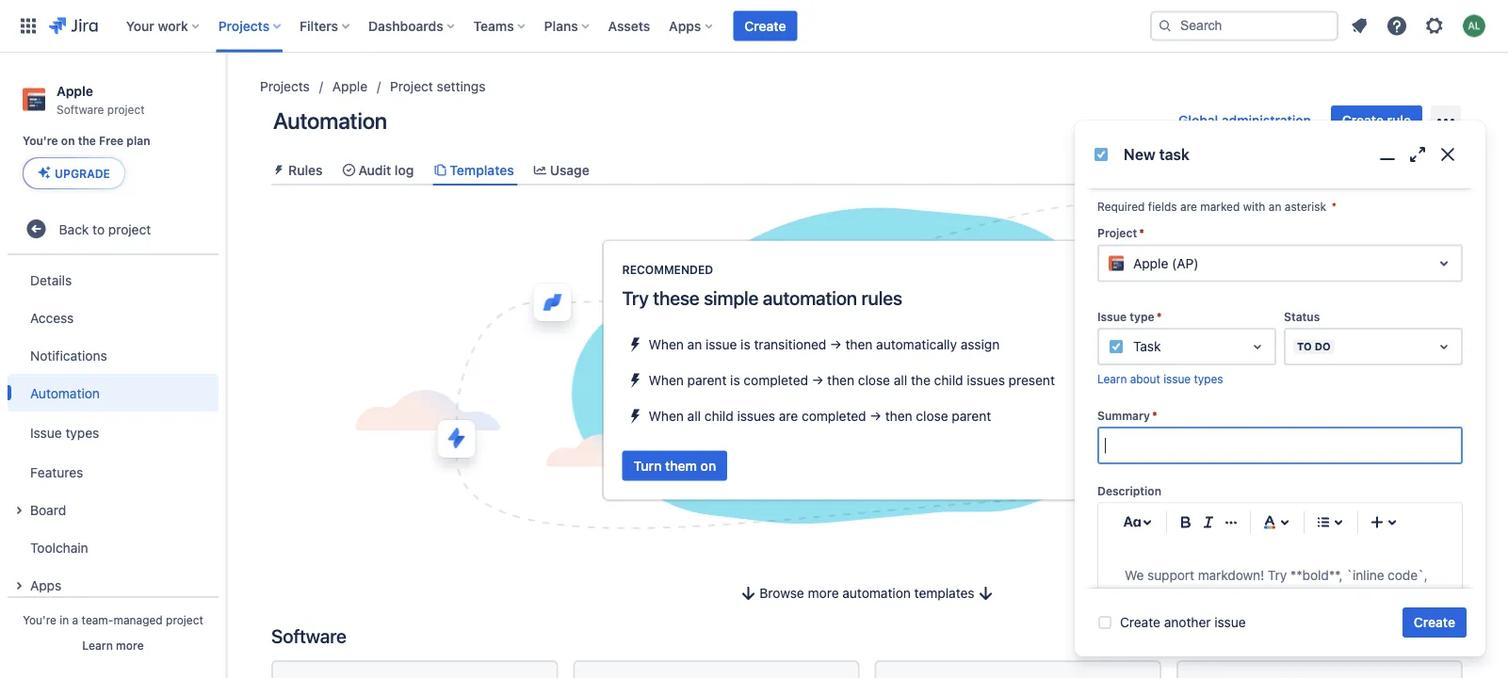Task type: vqa. For each thing, say whether or not it's contained in the screenshot.
the leftmost →
yes



Task type: describe. For each thing, give the bounding box(es) containing it.
issue type *
[[1097, 309, 1162, 323]]

them
[[665, 458, 697, 473]]

present
[[1009, 372, 1055, 388]]

bold ⌘b image
[[1175, 511, 1197, 533]]

required fields are marked with an asterisk *
[[1097, 199, 1337, 212]]

to
[[1297, 340, 1312, 352]]

audit log image
[[341, 163, 356, 178]]

0 horizontal spatial parent
[[687, 372, 727, 388]]

issue for is
[[706, 336, 737, 352]]

1 horizontal spatial types
[[1194, 372, 1223, 385]]

0 vertical spatial are
[[1180, 199, 1197, 212]]

task
[[1133, 338, 1161, 354]]

back to project link
[[8, 210, 219, 248]]

you're on the free plan
[[23, 134, 150, 147]]

audit
[[358, 162, 391, 178]]

about
[[1130, 372, 1160, 385]]

global administration link
[[1167, 105, 1322, 136]]

features link
[[8, 453, 219, 491]]

type
[[1130, 309, 1154, 323]]

apple for apple (ap)
[[1133, 255, 1168, 270]]

try
[[622, 287, 649, 309]]

apps button
[[663, 11, 720, 41]]

recommended
[[622, 263, 713, 277]]

to do
[[1297, 340, 1331, 352]]

you're for you're on the free plan
[[23, 134, 58, 147]]

project *
[[1097, 226, 1144, 239]]

learn for learn more
[[82, 639, 113, 652]]

teams
[[473, 18, 514, 33]]

toolchain link
[[8, 529, 219, 566]]

you're for you're in a team-managed project
[[23, 613, 56, 626]]

when for when parent is completed → then close all the child issues present
[[649, 372, 684, 388]]

rules
[[861, 287, 902, 309]]

toolchain
[[30, 540, 88, 555]]

with
[[1243, 199, 1265, 212]]

primary element
[[11, 0, 1150, 52]]

project for back to project
[[108, 221, 151, 237]]

browse
[[760, 585, 804, 601]]

when all child issues are completed → then close parent
[[649, 408, 991, 424]]

learn about issue types link
[[1097, 372, 1223, 385]]

log
[[395, 162, 414, 178]]

required
[[1097, 199, 1145, 212]]

automation link
[[8, 374, 219, 412]]

project for project settings
[[390, 79, 433, 94]]

apple for apple
[[332, 79, 367, 94]]

1 vertical spatial software
[[271, 625, 346, 647]]

assets
[[608, 18, 650, 33]]

plans button
[[538, 11, 597, 41]]

* right type
[[1156, 309, 1162, 323]]

upgrade button
[[24, 158, 124, 189]]

these
[[653, 287, 699, 309]]

automatically
[[876, 336, 957, 352]]

simple
[[704, 287, 758, 309]]

italic ⌘i image
[[1197, 511, 1220, 533]]

project settings
[[390, 79, 485, 94]]

back to project
[[59, 221, 151, 237]]

0 vertical spatial then
[[845, 336, 873, 352]]

a
[[72, 613, 78, 626]]

1 vertical spatial all
[[687, 408, 701, 424]]

when for when all child issues are completed → then close parent
[[649, 408, 684, 424]]

on inside button
[[700, 458, 716, 473]]

assign
[[961, 336, 1000, 352]]

your
[[126, 18, 154, 33]]

search image
[[1158, 18, 1173, 33]]

description
[[1097, 484, 1161, 497]]

(ap)
[[1172, 255, 1199, 270]]

asterisk
[[1285, 199, 1326, 212]]

work
[[158, 18, 188, 33]]

browse more automation templates
[[760, 585, 974, 601]]

open image for issue type
[[1246, 335, 1269, 357]]

0 horizontal spatial child
[[704, 408, 733, 424]]

create another issue
[[1120, 615, 1246, 630]]

text styles image
[[1121, 511, 1143, 533]]

1 vertical spatial create button
[[1402, 608, 1467, 638]]

upgrade
[[55, 167, 110, 180]]

learn about issue types
[[1097, 372, 1223, 385]]

apple link
[[332, 75, 367, 98]]

1 vertical spatial completed
[[802, 408, 866, 424]]

help image
[[1386, 15, 1408, 37]]

1 vertical spatial then
[[827, 372, 854, 388]]

settings image
[[1423, 15, 1446, 37]]

2 vertical spatial issue
[[1214, 615, 1246, 630]]

templates image
[[433, 163, 448, 178]]

rules image
[[271, 163, 286, 178]]

templates
[[450, 162, 514, 178]]

status
[[1284, 309, 1320, 323]]

turn them on
[[633, 458, 716, 473]]

usage
[[550, 162, 589, 178]]

global administration
[[1178, 113, 1311, 128]]

notifications link
[[8, 336, 219, 374]]

project for project *
[[1097, 226, 1137, 239]]

Description - Main content area, start typing to enter text. text field
[[1125, 563, 1435, 608]]

plans
[[544, 18, 578, 33]]

group containing details
[[8, 255, 219, 610]]

0 vertical spatial →
[[830, 336, 842, 352]]

turn
[[633, 458, 662, 473]]

project settings link
[[390, 75, 485, 98]]

audit log
[[358, 162, 414, 178]]

try these simple automation rules
[[622, 287, 902, 309]]

filters
[[300, 18, 338, 33]]

access link
[[8, 299, 219, 336]]

create inside primary element
[[744, 18, 786, 33]]

when for when an issue is transitioned → then automatically assign
[[649, 336, 684, 352]]

1 vertical spatial an
[[687, 336, 702, 352]]

marked
[[1200, 199, 1240, 212]]

* right summary
[[1152, 408, 1157, 422]]

issue for types
[[1163, 372, 1191, 385]]

fields
[[1148, 199, 1177, 212]]

learn more
[[82, 639, 144, 652]]

1 horizontal spatial close
[[916, 408, 948, 424]]

managed
[[113, 613, 163, 626]]



Task type: locate. For each thing, give the bounding box(es) containing it.
0 vertical spatial you're
[[23, 134, 58, 147]]

0 vertical spatial when
[[649, 336, 684, 352]]

apple (ap)
[[1133, 255, 1199, 270]]

banner
[[0, 0, 1508, 53]]

0 vertical spatial all
[[894, 372, 907, 388]]

0 vertical spatial child
[[934, 372, 963, 388]]

completed down when parent is completed → then close all the child issues present on the bottom
[[802, 408, 866, 424]]

1 horizontal spatial software
[[271, 625, 346, 647]]

0 horizontal spatial learn
[[82, 639, 113, 652]]

notifications image
[[1348, 15, 1370, 37]]

actions image
[[1435, 109, 1457, 132]]

when an issue is transitioned → then automatically assign
[[649, 336, 1000, 352]]

issues down assign on the right of page
[[967, 372, 1005, 388]]

open image left 'to'
[[1246, 335, 1269, 357]]

projects link
[[260, 75, 310, 98]]

0 horizontal spatial more
[[116, 639, 144, 652]]

projects for projects dropdown button
[[218, 18, 270, 33]]

issue up features
[[30, 425, 62, 440]]

0 horizontal spatial an
[[687, 336, 702, 352]]

parent down assign on the right of page
[[952, 408, 991, 424]]

1 vertical spatial close
[[916, 408, 948, 424]]

settings
[[437, 79, 485, 94]]

create rule button
[[1331, 105, 1422, 136]]

banner containing your work
[[0, 0, 1508, 53]]

features
[[30, 464, 83, 480]]

1 vertical spatial you're
[[23, 613, 56, 626]]

0 horizontal spatial all
[[687, 408, 701, 424]]

1 horizontal spatial more
[[808, 585, 839, 601]]

is
[[741, 336, 750, 352], [730, 372, 740, 388]]

expand image
[[8, 575, 30, 597]]

0 horizontal spatial create button
[[733, 11, 797, 41]]

3 when from the top
[[649, 408, 684, 424]]

issue for issue types
[[30, 425, 62, 440]]

learn
[[1097, 372, 1127, 385], [82, 639, 113, 652]]

0 horizontal spatial are
[[779, 408, 798, 424]]

project
[[390, 79, 433, 94], [1097, 226, 1137, 239]]

1 horizontal spatial all
[[894, 372, 907, 388]]

completed down transitioned
[[744, 372, 808, 388]]

1 vertical spatial project
[[1097, 226, 1137, 239]]

access
[[30, 310, 74, 325]]

apple inside the apple software project
[[57, 83, 93, 98]]

you're left in
[[23, 613, 56, 626]]

0 horizontal spatial software
[[57, 102, 104, 116]]

lists image
[[1312, 511, 1335, 533]]

1 vertical spatial when
[[649, 372, 684, 388]]

parent down simple
[[687, 372, 727, 388]]

apple left (ap)
[[1133, 255, 1168, 270]]

1 horizontal spatial an
[[1269, 199, 1281, 212]]

0 vertical spatial apps
[[669, 18, 701, 33]]

1 vertical spatial automation
[[30, 385, 100, 401]]

project for apple software project
[[107, 102, 145, 116]]

completed
[[744, 372, 808, 388], [802, 408, 866, 424]]

0 horizontal spatial open image
[[1246, 335, 1269, 357]]

open image for status
[[1433, 335, 1455, 357]]

2 horizontal spatial →
[[870, 408, 882, 424]]

0 vertical spatial issue
[[706, 336, 737, 352]]

software
[[57, 102, 104, 116], [271, 625, 346, 647]]

board
[[30, 502, 66, 517]]

1 you're from the top
[[23, 134, 58, 147]]

board button
[[8, 491, 219, 529]]

another
[[1164, 615, 1211, 630]]

0 vertical spatial create button
[[733, 11, 797, 41]]

when parent is completed → then close all the child issues present
[[649, 372, 1055, 388]]

summary *
[[1097, 408, 1157, 422]]

project
[[107, 102, 145, 116], [108, 221, 151, 237], [166, 613, 203, 626]]

1 horizontal spatial learn
[[1097, 372, 1127, 385]]

create button
[[733, 11, 797, 41], [1402, 608, 1467, 638]]

1 horizontal spatial issue
[[1163, 372, 1191, 385]]

automation inside automation link
[[30, 385, 100, 401]]

1 vertical spatial issues
[[737, 408, 775, 424]]

minimize image
[[1376, 143, 1399, 166]]

go full screen image
[[1406, 143, 1429, 166]]

automation down notifications
[[30, 385, 100, 401]]

→
[[830, 336, 842, 352], [812, 372, 824, 388], [870, 408, 882, 424]]

projects button
[[213, 11, 288, 41]]

assets link
[[602, 11, 656, 41]]

2 vertical spatial then
[[885, 408, 912, 424]]

0 horizontal spatial automation
[[30, 385, 100, 401]]

administration
[[1222, 113, 1311, 128]]

→ up when parent is completed → then close all the child issues present on the bottom
[[830, 336, 842, 352]]

open image
[[1433, 251, 1455, 274]]

1 vertical spatial →
[[812, 372, 824, 388]]

you're up upgrade 'button'
[[23, 134, 58, 147]]

appswitcher icon image
[[17, 15, 40, 37]]

2 you're from the top
[[23, 613, 56, 626]]

templates
[[914, 585, 974, 601]]

details
[[30, 272, 72, 288]]

usage image
[[533, 163, 548, 178]]

teams button
[[468, 11, 533, 41]]

transitioned
[[754, 336, 826, 352]]

0 horizontal spatial the
[[78, 134, 96, 147]]

1 horizontal spatial issue
[[1097, 309, 1127, 323]]

1 vertical spatial parent
[[952, 408, 991, 424]]

0 vertical spatial parent
[[687, 372, 727, 388]]

0 horizontal spatial apps
[[30, 577, 61, 593]]

to
[[92, 221, 105, 237]]

1 horizontal spatial the
[[911, 372, 930, 388]]

0 vertical spatial close
[[858, 372, 890, 388]]

expand image
[[8, 499, 30, 522]]

project inside the apple software project
[[107, 102, 145, 116]]

1 horizontal spatial open image
[[1433, 335, 1455, 357]]

details link
[[8, 261, 219, 299]]

create inside button
[[1342, 113, 1384, 128]]

more
[[808, 585, 839, 601], [116, 639, 144, 652]]

all
[[894, 372, 907, 388], [687, 408, 701, 424]]

then
[[845, 336, 873, 352], [827, 372, 854, 388], [885, 408, 912, 424]]

1 horizontal spatial is
[[741, 336, 750, 352]]

is down simple
[[730, 372, 740, 388]]

jira image
[[49, 15, 98, 37], [49, 15, 98, 37]]

0 vertical spatial issues
[[967, 372, 1005, 388]]

all down 'automatically'
[[894, 372, 907, 388]]

child down assign on the right of page
[[934, 372, 963, 388]]

create button inside primary element
[[733, 11, 797, 41]]

1 vertical spatial are
[[779, 408, 798, 424]]

0 vertical spatial completed
[[744, 372, 808, 388]]

0 horizontal spatial types
[[65, 425, 99, 440]]

more formatting image
[[1220, 511, 1242, 533]]

an down these
[[687, 336, 702, 352]]

an
[[1269, 199, 1281, 212], [687, 336, 702, 352]]

free
[[99, 134, 124, 147]]

projects inside dropdown button
[[218, 18, 270, 33]]

open image
[[1246, 335, 1269, 357], [1433, 335, 1455, 357]]

0 vertical spatial is
[[741, 336, 750, 352]]

* right the asterisk
[[1331, 199, 1337, 212]]

summary
[[1097, 408, 1150, 422]]

issue left type
[[1097, 309, 1127, 323]]

create rule
[[1342, 113, 1411, 128]]

on up upgrade 'button'
[[61, 134, 75, 147]]

learn for learn about issue types
[[1097, 372, 1127, 385]]

tab list
[[264, 154, 1470, 186]]

1 vertical spatial child
[[704, 408, 733, 424]]

1 horizontal spatial create button
[[1402, 608, 1467, 638]]

1 vertical spatial issue
[[30, 425, 62, 440]]

automation
[[763, 287, 857, 309], [842, 585, 911, 601]]

more for browse
[[808, 585, 839, 601]]

all up the them at the left
[[687, 408, 701, 424]]

0 horizontal spatial project
[[390, 79, 433, 94]]

is left transitioned
[[741, 336, 750, 352]]

global
[[1178, 113, 1218, 128]]

1 vertical spatial learn
[[82, 639, 113, 652]]

apps inside dropdown button
[[669, 18, 701, 33]]

apps right assets
[[669, 18, 701, 33]]

1 vertical spatial apps
[[30, 577, 61, 593]]

0 horizontal spatial issue
[[706, 336, 737, 352]]

project right managed
[[166, 613, 203, 626]]

issue
[[706, 336, 737, 352], [1163, 372, 1191, 385], [1214, 615, 1246, 630]]

0 horizontal spatial →
[[812, 372, 824, 388]]

1 horizontal spatial apps
[[669, 18, 701, 33]]

2 vertical spatial project
[[166, 613, 203, 626]]

learn inside button
[[82, 639, 113, 652]]

2 horizontal spatial apple
[[1133, 255, 1168, 270]]

0 vertical spatial projects
[[218, 18, 270, 33]]

are
[[1180, 199, 1197, 212], [779, 408, 798, 424]]

learn left about
[[1097, 372, 1127, 385]]

rules
[[288, 162, 323, 178]]

do
[[1315, 340, 1331, 352]]

0 vertical spatial project
[[107, 102, 145, 116]]

your work
[[126, 18, 188, 33]]

→ down when parent is completed → then close all the child issues present on the bottom
[[870, 408, 882, 424]]

learn more button
[[82, 638, 144, 653]]

are right fields
[[1180, 199, 1197, 212]]

1 when from the top
[[649, 336, 684, 352]]

1 vertical spatial projects
[[260, 79, 310, 94]]

1 vertical spatial issue
[[1163, 372, 1191, 385]]

0 horizontal spatial is
[[730, 372, 740, 388]]

0 vertical spatial on
[[61, 134, 75, 147]]

1 horizontal spatial apple
[[332, 79, 367, 94]]

issues
[[967, 372, 1005, 388], [737, 408, 775, 424]]

* down "required"
[[1139, 226, 1144, 239]]

2 vertical spatial →
[[870, 408, 882, 424]]

1 horizontal spatial parent
[[952, 408, 991, 424]]

1 vertical spatial automation
[[842, 585, 911, 601]]

2 vertical spatial when
[[649, 408, 684, 424]]

dashboards
[[368, 18, 443, 33]]

software inside the apple software project
[[57, 102, 104, 116]]

are down transitioned
[[779, 408, 798, 424]]

projects for projects 'link'
[[260, 79, 310, 94]]

2 horizontal spatial issue
[[1214, 615, 1246, 630]]

1 open image from the left
[[1246, 335, 1269, 357]]

filters button
[[294, 11, 357, 41]]

automation down apple link
[[273, 107, 387, 134]]

issues down transitioned
[[737, 408, 775, 424]]

types up features
[[65, 425, 99, 440]]

Search field
[[1150, 11, 1338, 41]]

more for learn
[[116, 639, 144, 652]]

1 vertical spatial the
[[911, 372, 930, 388]]

new task image
[[1094, 147, 1109, 162]]

discard & close image
[[1436, 143, 1459, 166]]

0 vertical spatial automation
[[273, 107, 387, 134]]

apple right projects 'link'
[[332, 79, 367, 94]]

1 vertical spatial more
[[116, 639, 144, 652]]

your profile and settings image
[[1463, 15, 1485, 37]]

project down "required"
[[1097, 226, 1137, 239]]

group
[[8, 255, 219, 610]]

learn down team-
[[82, 639, 113, 652]]

project left settings at left top
[[390, 79, 433, 94]]

apps up in
[[30, 577, 61, 593]]

open image down open icon
[[1433, 335, 1455, 357]]

issue right 'another'
[[1214, 615, 1246, 630]]

apps button
[[8, 566, 219, 604]]

automation left templates
[[842, 585, 911, 601]]

turn them on button
[[622, 451, 727, 481]]

apple for apple software project
[[57, 83, 93, 98]]

2 open image from the left
[[1433, 335, 1455, 357]]

more right 'browse'
[[808, 585, 839, 601]]

issue types
[[30, 425, 99, 440]]

0 horizontal spatial on
[[61, 134, 75, 147]]

1 horizontal spatial automation
[[273, 107, 387, 134]]

new task
[[1124, 146, 1190, 163]]

more down managed
[[116, 639, 144, 652]]

issue for issue type *
[[1097, 309, 1127, 323]]

an right with
[[1269, 199, 1281, 212]]

in
[[60, 613, 69, 626]]

then down when parent is completed → then close all the child issues present on the bottom
[[885, 408, 912, 424]]

your work button
[[120, 11, 207, 41]]

1 vertical spatial types
[[65, 425, 99, 440]]

issue right about
[[1163, 372, 1191, 385]]

child up turn them on on the left bottom
[[704, 408, 733, 424]]

0 horizontal spatial issue
[[30, 425, 62, 440]]

0 vertical spatial project
[[390, 79, 433, 94]]

0 vertical spatial types
[[1194, 372, 1223, 385]]

0 vertical spatial learn
[[1097, 372, 1127, 385]]

the left free
[[78, 134, 96, 147]]

create
[[744, 18, 786, 33], [1342, 113, 1384, 128], [1120, 615, 1160, 630], [1414, 615, 1455, 630]]

types right about
[[1194, 372, 1223, 385]]

project right to
[[108, 221, 151, 237]]

issue types link
[[8, 412, 219, 453]]

sidebar navigation image
[[205, 75, 247, 113]]

apple
[[332, 79, 367, 94], [57, 83, 93, 98], [1133, 255, 1168, 270]]

then down when an issue is transitioned → then automatically assign
[[827, 372, 854, 388]]

issue down simple
[[706, 336, 737, 352]]

new
[[1124, 146, 1155, 163]]

project up plan
[[107, 102, 145, 116]]

tab list containing rules
[[264, 154, 1470, 186]]

child
[[934, 372, 963, 388], [704, 408, 733, 424]]

1 horizontal spatial child
[[934, 372, 963, 388]]

apps inside button
[[30, 577, 61, 593]]

apple software project
[[57, 83, 145, 116]]

rule
[[1387, 113, 1411, 128]]

→ up when all child issues are completed → then close parent
[[812, 372, 824, 388]]

projects right sidebar navigation icon
[[260, 79, 310, 94]]

apps
[[669, 18, 701, 33], [30, 577, 61, 593]]

1 vertical spatial project
[[108, 221, 151, 237]]

on right the them at the left
[[700, 458, 716, 473]]

0 vertical spatial automation
[[763, 287, 857, 309]]

on
[[61, 134, 75, 147], [700, 458, 716, 473]]

0 vertical spatial more
[[808, 585, 839, 601]]

*
[[1331, 199, 1337, 212], [1139, 226, 1144, 239], [1156, 309, 1162, 323], [1152, 408, 1157, 422]]

0 horizontal spatial close
[[858, 372, 890, 388]]

apple up you're on the free plan
[[57, 83, 93, 98]]

dashboards button
[[363, 11, 462, 41]]

0 horizontal spatial apple
[[57, 83, 93, 98]]

then up when parent is completed → then close all the child issues present on the bottom
[[845, 336, 873, 352]]

1 vertical spatial is
[[730, 372, 740, 388]]

projects up sidebar navigation icon
[[218, 18, 270, 33]]

automation up when an issue is transitioned → then automatically assign
[[763, 287, 857, 309]]

close
[[858, 372, 890, 388], [916, 408, 948, 424]]

projects
[[218, 18, 270, 33], [260, 79, 310, 94]]

back
[[59, 221, 89, 237]]

1 horizontal spatial project
[[1097, 226, 1137, 239]]

notifications
[[30, 347, 107, 363]]

2 when from the top
[[649, 372, 684, 388]]

team-
[[82, 613, 113, 626]]

more inside button
[[116, 639, 144, 652]]

plan
[[127, 134, 150, 147]]

0 vertical spatial the
[[78, 134, 96, 147]]

the down 'automatically'
[[911, 372, 930, 388]]

you're
[[23, 134, 58, 147], [23, 613, 56, 626]]

1 horizontal spatial issues
[[967, 372, 1005, 388]]

1 horizontal spatial →
[[830, 336, 842, 352]]

None text field
[[1099, 428, 1461, 462]]



